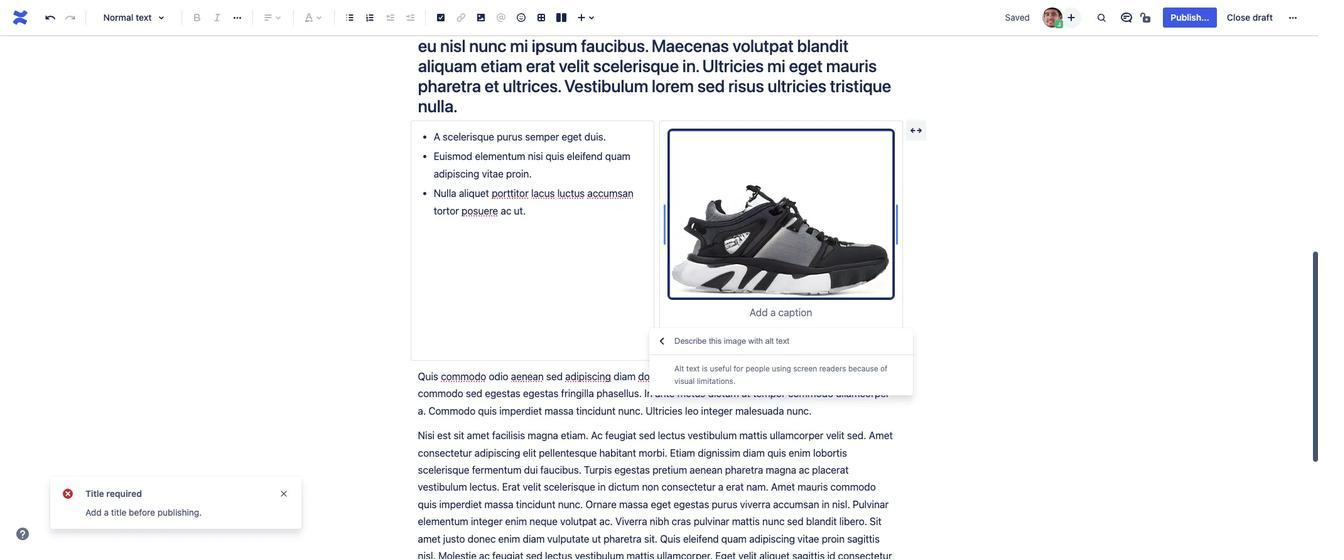 Task type: locate. For each thing, give the bounding box(es) containing it.
ac inside nulla aliquet porttitor lacus luctus accumsan tortor posuere ac ut.
[[501, 205, 512, 217]]

find and replace image
[[1095, 10, 1110, 25]]

0 horizontal spatial quis
[[418, 371, 439, 383]]

ornare
[[586, 499, 617, 511]]

quis right sit.
[[661, 534, 681, 545]]

title
[[85, 489, 104, 500]]

2 vertical spatial mattis
[[627, 551, 655, 560]]

0 horizontal spatial feugiat
[[493, 551, 524, 560]]

justo
[[443, 534, 465, 545]]

vitae down the blandit
[[798, 534, 820, 545]]

ac up mauris
[[799, 465, 810, 476]]

0 vertical spatial mattis
[[740, 431, 768, 442]]

1 horizontal spatial purus
[[712, 499, 738, 511]]

1 vertical spatial quam
[[722, 534, 747, 545]]

text inside "alt text is useful for people using screen readers because of visual limitations."
[[687, 364, 700, 374]]

1 vertical spatial tincidunt
[[516, 499, 556, 511]]

elementum up proin.
[[475, 151, 526, 162]]

ultricies
[[646, 406, 683, 417]]

amet
[[869, 431, 893, 442], [772, 482, 796, 494]]

0 horizontal spatial vestibulum
[[418, 482, 467, 494]]

pharetra up erat
[[726, 465, 764, 476]]

invite to edit image
[[1065, 10, 1080, 25]]

in up the blandit
[[822, 499, 830, 511]]

nam.
[[747, 482, 769, 494]]

1 vertical spatial consectetur
[[662, 482, 716, 494]]

non
[[642, 482, 659, 494]]

enim
[[789, 448, 811, 459], [505, 517, 527, 528], [499, 534, 520, 545]]

0 vertical spatial quam
[[606, 151, 631, 162]]

required
[[106, 489, 142, 500]]

1 vertical spatial a
[[719, 482, 724, 494]]

1 vertical spatial lectus
[[545, 551, 573, 560]]

dictum down limitations.
[[708, 388, 740, 400]]

go wide image
[[909, 123, 924, 138]]

lectus up etiam
[[658, 431, 686, 442]]

saved
[[1006, 12, 1031, 23]]

commodo up pulvinar
[[831, 482, 876, 494]]

0 horizontal spatial volutpat
[[561, 517, 597, 528]]

ut.
[[514, 205, 526, 217]]

purus down erat
[[712, 499, 738, 511]]

donec right justo
[[468, 534, 496, 545]]

0 vertical spatial imperdiet
[[500, 406, 542, 417]]

1 horizontal spatial vestibulum
[[575, 551, 624, 560]]

0 horizontal spatial add
[[85, 508, 102, 518]]

2 horizontal spatial velit
[[827, 431, 845, 442]]

0 horizontal spatial eleifend
[[567, 151, 603, 162]]

0 horizontal spatial a
[[104, 508, 109, 518]]

1 horizontal spatial a
[[719, 482, 724, 494]]

add for add a caption
[[750, 308, 768, 319]]

add
[[750, 308, 768, 319], [85, 508, 102, 518]]

sagittis left id
[[793, 551, 825, 560]]

1 vertical spatial elementum
[[418, 517, 469, 528]]

2 vertical spatial ac
[[479, 551, 490, 560]]

ullamcorper up lobortis
[[770, 431, 824, 442]]

eleifend down pulvinar
[[684, 534, 719, 545]]

velit down dui
[[523, 482, 542, 494]]

integer right leo
[[702, 406, 733, 417]]

1 horizontal spatial amet
[[467, 431, 490, 442]]

magna up the nam.
[[766, 465, 797, 476]]

1 horizontal spatial consectetur
[[662, 482, 716, 494]]

egestas down habitant
[[615, 465, 650, 476]]

aliquet inside nisi est sit amet facilisis magna etiam. ac feugiat sed lectus vestibulum mattis ullamcorper velit sed. amet consectetur adipiscing elit pellentesque habitant morbi. etiam dignissim diam quis enim lobortis scelerisque fermentum dui faucibus. turpis egestas pretium aenean pharetra magna ac placerat vestibulum lectus. erat velit scelerisque in dictum non consectetur a erat nam. amet mauris commodo quis imperdiet massa tincidunt nunc. ornare massa eget egestas purus viverra accumsan in nisl. pulvinar elementum integer enim neque volutpat ac. viverra nibh cras pulvinar mattis nunc sed blandit libero. sit amet justo donec enim diam vulputate ut pharetra sit. quis eleifend quam adipiscing vitae proin sagittis nisl. molestie ac feugiat sed lectus vestibulum mattis ullamcorper. eget velit aliquet sagittis id cons
[[760, 551, 790, 560]]

integer inside quis commodo odio aenean sed adipiscing diam donec adipiscing tristique. pellentesque diam volutpat commodo sed egestas egestas fringilla phasellus. in ante metus dictum at tempor commodo ullamcorper a. commodo quis imperdiet massa tincidunt nunc. ultricies leo integer malesuada nunc.
[[702, 406, 733, 417]]

mattis
[[740, 431, 768, 442], [732, 517, 760, 528], [627, 551, 655, 560]]

vestibulum left lectus.
[[418, 482, 467, 494]]

1 vertical spatial text
[[687, 364, 700, 374]]

leo
[[686, 406, 699, 417]]

vestibulum
[[688, 431, 737, 442], [418, 482, 467, 494], [575, 551, 624, 560]]

massa up viverra
[[620, 499, 649, 511]]

text inside dropdown button
[[136, 12, 152, 23]]

adipiscing up fermentum
[[475, 448, 521, 459]]

before
[[129, 508, 155, 518]]

add left caption
[[750, 308, 768, 319]]

text right normal
[[136, 12, 152, 23]]

dictum
[[708, 388, 740, 400], [609, 482, 640, 494]]

nisl. up libero.
[[833, 499, 851, 511]]

0 vertical spatial dictum
[[708, 388, 740, 400]]

add inside editable content region
[[750, 308, 768, 319]]

0 vertical spatial consectetur
[[418, 448, 472, 459]]

1 vertical spatial velit
[[523, 482, 542, 494]]

confluence image
[[10, 8, 30, 28], [10, 8, 30, 28]]

1 vertical spatial purus
[[712, 499, 738, 511]]

donec up in
[[639, 371, 667, 383]]

est
[[437, 431, 451, 442]]

mattis down viverra
[[732, 517, 760, 528]]

dismiss image
[[279, 490, 289, 500]]

nunc. left ornare
[[558, 499, 583, 511]]

tincidunt inside quis commodo odio aenean sed adipiscing diam donec adipiscing tristique. pellentesque diam volutpat commodo sed egestas egestas fringilla phasellus. in ante metus dictum at tempor commodo ullamcorper a. commodo quis imperdiet massa tincidunt nunc. ultricies leo integer malesuada nunc.
[[577, 406, 616, 417]]

nunc.
[[619, 406, 644, 417], [787, 406, 812, 417], [558, 499, 583, 511]]

1 horizontal spatial accumsan
[[774, 499, 820, 511]]

integer
[[702, 406, 733, 417], [471, 517, 503, 528]]

ullamcorper
[[837, 388, 890, 400], [770, 431, 824, 442]]

0 vertical spatial a
[[771, 308, 776, 319]]

commodo left odio at the bottom left of page
[[441, 371, 487, 383]]

amet right the sit
[[467, 431, 490, 442]]

0 horizontal spatial ac
[[479, 551, 490, 560]]

layouts image
[[554, 10, 569, 25]]

commodo inside nisi est sit amet facilisis magna etiam. ac feugiat sed lectus vestibulum mattis ullamcorper velit sed. amet consectetur adipiscing elit pellentesque habitant morbi. etiam dignissim diam quis enim lobortis scelerisque fermentum dui faucibus. turpis egestas pretium aenean pharetra magna ac placerat vestibulum lectus. erat velit scelerisque in dictum non consectetur a erat nam. amet mauris commodo quis imperdiet massa tincidunt nunc. ornare massa eget egestas purus viverra accumsan in nisl. pulvinar elementum integer enim neque volutpat ac. viverra nibh cras pulvinar mattis nunc sed blandit libero. sit amet justo donec enim diam vulputate ut pharetra sit. quis eleifend quam adipiscing vitae proin sagittis nisl. molestie ac feugiat sed lectus vestibulum mattis ullamcorper. eget velit aliquet sagittis id cons
[[831, 482, 876, 494]]

1 horizontal spatial ac
[[501, 205, 512, 217]]

sed down neque
[[526, 551, 543, 560]]

porttitor
[[492, 188, 529, 199]]

accumsan down mauris
[[774, 499, 820, 511]]

0 vertical spatial tincidunt
[[577, 406, 616, 417]]

amet right the nam.
[[772, 482, 796, 494]]

0 horizontal spatial pharetra
[[604, 534, 642, 545]]

scelerisque down faucibus.
[[544, 482, 596, 494]]

1 horizontal spatial donec
[[639, 371, 667, 383]]

vestibulum down "ut"
[[575, 551, 624, 560]]

0 horizontal spatial nunc.
[[558, 499, 583, 511]]

2 vertical spatial enim
[[499, 534, 520, 545]]

diam right screen
[[820, 371, 842, 383]]

elementum up justo
[[418, 517, 469, 528]]

2 vertical spatial vestibulum
[[575, 551, 624, 560]]

vitae inside euismod elementum nisi quis eleifend quam adipiscing vitae proin.
[[482, 168, 504, 180]]

consectetur
[[418, 448, 472, 459], [662, 482, 716, 494]]

0 vertical spatial magna
[[528, 431, 559, 442]]

tincidunt inside nisi est sit amet facilisis magna etiam. ac feugiat sed lectus vestibulum mattis ullamcorper velit sed. amet consectetur adipiscing elit pellentesque habitant morbi. etiam dignissim diam quis enim lobortis scelerisque fermentum dui faucibus. turpis egestas pretium aenean pharetra magna ac placerat vestibulum lectus. erat velit scelerisque in dictum non consectetur a erat nam. amet mauris commodo quis imperdiet massa tincidunt nunc. ornare massa eget egestas purus viverra accumsan in nisl. pulvinar elementum integer enim neque volutpat ac. viverra nibh cras pulvinar mattis nunc sed blandit libero. sit amet justo donec enim diam vulputate ut pharetra sit. quis eleifend quam adipiscing vitae proin sagittis nisl. molestie ac feugiat sed lectus vestibulum mattis ullamcorper. eget velit aliquet sagittis id cons
[[516, 499, 556, 511]]

sed
[[547, 371, 563, 383], [466, 388, 483, 400], [639, 431, 656, 442], [788, 517, 804, 528], [526, 551, 543, 560]]

1 horizontal spatial in
[[822, 499, 830, 511]]

feugiat up habitant
[[606, 431, 637, 442]]

aenean inside nisi est sit amet facilisis magna etiam. ac feugiat sed lectus vestibulum mattis ullamcorper velit sed. amet consectetur adipiscing elit pellentesque habitant morbi. etiam dignissim diam quis enim lobortis scelerisque fermentum dui faucibus. turpis egestas pretium aenean pharetra magna ac placerat vestibulum lectus. erat velit scelerisque in dictum non consectetur a erat nam. amet mauris commodo quis imperdiet massa tincidunt nunc. ornare massa eget egestas purus viverra accumsan in nisl. pulvinar elementum integer enim neque volutpat ac. viverra nibh cras pulvinar mattis nunc sed blandit libero. sit amet justo donec enim diam vulputate ut pharetra sit. quis eleifend quam adipiscing vitae proin sagittis nisl. molestie ac feugiat sed lectus vestibulum mattis ullamcorper. eget velit aliquet sagittis id cons
[[690, 465, 723, 476]]

purus left semper
[[497, 131, 523, 143]]

vestibulum up dignissim
[[688, 431, 737, 442]]

nisi est sit amet facilisis magna etiam. ac feugiat sed lectus vestibulum mattis ullamcorper velit sed. amet consectetur adipiscing elit pellentesque habitant morbi. etiam dignissim diam quis enim lobortis scelerisque fermentum dui faucibus. turpis egestas pretium aenean pharetra magna ac placerat vestibulum lectus. erat velit scelerisque in dictum non consectetur a erat nam. amet mauris commodo quis imperdiet massa tincidunt nunc. ornare massa eget egestas purus viverra accumsan in nisl. pulvinar elementum integer enim neque volutpat ac. viverra nibh cras pulvinar mattis nunc sed blandit libero. sit amet justo donec enim diam vulputate ut pharetra sit. quis eleifend quam adipiscing vitae proin sagittis nisl. molestie ac feugiat sed lectus vestibulum mattis ullamcorper. eget velit aliquet sagittis id cons
[[418, 431, 896, 560]]

vitae
[[482, 168, 504, 180], [798, 534, 820, 545]]

0 horizontal spatial ullamcorper
[[770, 431, 824, 442]]

aliquet down nunc
[[760, 551, 790, 560]]

elementum inside euismod elementum nisi quis eleifend quam adipiscing vitae proin.
[[475, 151, 526, 162]]

aliquet up posuere
[[459, 188, 489, 199]]

1 vertical spatial ullamcorper
[[770, 431, 824, 442]]

scelerisque up euismod
[[443, 131, 495, 143]]

lectus down vulputate
[[545, 551, 573, 560]]

0 horizontal spatial imperdiet
[[440, 499, 482, 511]]

commodo
[[429, 406, 476, 417]]

accumsan right "luctus"
[[588, 188, 634, 199]]

0 horizontal spatial donec
[[468, 534, 496, 545]]

close draft button
[[1220, 8, 1281, 28]]

visual
[[675, 377, 695, 386]]

1 vertical spatial ac
[[799, 465, 810, 476]]

accumsan inside nisi est sit amet facilisis magna etiam. ac feugiat sed lectus vestibulum mattis ullamcorper velit sed. amet consectetur adipiscing elit pellentesque habitant morbi. etiam dignissim diam quis enim lobortis scelerisque fermentum dui faucibus. turpis egestas pretium aenean pharetra magna ac placerat vestibulum lectus. erat velit scelerisque in dictum non consectetur a erat nam. amet mauris commodo quis imperdiet massa tincidunt nunc. ornare massa eget egestas purus viverra accumsan in nisl. pulvinar elementum integer enim neque volutpat ac. viverra nibh cras pulvinar mattis nunc sed blandit libero. sit amet justo donec enim diam vulputate ut pharetra sit. quis eleifend quam adipiscing vitae proin sagittis nisl. molestie ac feugiat sed lectus vestibulum mattis ullamcorper. eget velit aliquet sagittis id cons
[[774, 499, 820, 511]]

in up ornare
[[598, 482, 606, 494]]

adipiscing up the metus on the right
[[669, 371, 715, 383]]

2 vertical spatial a
[[104, 508, 109, 518]]

donec inside nisi est sit amet facilisis magna etiam. ac feugiat sed lectus vestibulum mattis ullamcorper velit sed. amet consectetur adipiscing elit pellentesque habitant morbi. etiam dignissim diam quis enim lobortis scelerisque fermentum dui faucibus. turpis egestas pretium aenean pharetra magna ac placerat vestibulum lectus. erat velit scelerisque in dictum non consectetur a erat nam. amet mauris commodo quis imperdiet massa tincidunt nunc. ornare massa eget egestas purus viverra accumsan in nisl. pulvinar elementum integer enim neque volutpat ac. viverra nibh cras pulvinar mattis nunc sed blandit libero. sit amet justo donec enim diam vulputate ut pharetra sit. quis eleifend quam adipiscing vitae proin sagittis nisl. molestie ac feugiat sed lectus vestibulum mattis ullamcorper. eget velit aliquet sagittis id cons
[[468, 534, 496, 545]]

quis
[[418, 371, 439, 383], [661, 534, 681, 545]]

0 vertical spatial sagittis
[[848, 534, 880, 545]]

1 horizontal spatial add
[[750, 308, 768, 319]]

1 vertical spatial volutpat
[[561, 517, 597, 528]]

nibh
[[650, 517, 670, 528]]

enim down erat
[[499, 534, 520, 545]]

purus
[[497, 131, 523, 143], [712, 499, 738, 511]]

ullamcorper down because
[[837, 388, 890, 400]]

enim left neque
[[505, 517, 527, 528]]

elementum
[[475, 151, 526, 162], [418, 517, 469, 528]]

amet left justo
[[418, 534, 441, 545]]

quam up eget
[[722, 534, 747, 545]]

sit.
[[645, 534, 658, 545]]

1 horizontal spatial tincidunt
[[577, 406, 616, 417]]

imperdiet
[[500, 406, 542, 417], [440, 499, 482, 511]]

lectus
[[658, 431, 686, 442], [545, 551, 573, 560]]

massa down fringilla
[[545, 406, 574, 417]]

0 vertical spatial volutpat
[[845, 371, 882, 383]]

egestas up cras in the bottom of the page
[[674, 499, 710, 511]]

2 horizontal spatial a
[[771, 308, 776, 319]]

sed right nunc
[[788, 517, 804, 528]]

1 vertical spatial pharetra
[[604, 534, 642, 545]]

mattis down "malesuada"
[[740, 431, 768, 442]]

1 vertical spatial add
[[85, 508, 102, 518]]

volutpat right screen
[[845, 371, 882, 383]]

text for normal
[[136, 12, 152, 23]]

add image, video, or file image
[[474, 10, 489, 25]]

1 vertical spatial eleifend
[[684, 534, 719, 545]]

title required
[[85, 489, 142, 500]]

a left title
[[104, 508, 109, 518]]

aenean right odio at the bottom left of page
[[511, 371, 544, 383]]

0 horizontal spatial text
[[136, 12, 152, 23]]

1 horizontal spatial volutpat
[[845, 371, 882, 383]]

1 horizontal spatial ullamcorper
[[837, 388, 890, 400]]

1 horizontal spatial massa
[[545, 406, 574, 417]]

pharetra down viverra
[[604, 534, 642, 545]]

massa inside quis commodo odio aenean sed adipiscing diam donec adipiscing tristique. pellentesque diam volutpat commodo sed egestas egestas fringilla phasellus. in ante metus dictum at tempor commodo ullamcorper a. commodo quis imperdiet massa tincidunt nunc. ultricies leo integer malesuada nunc.
[[545, 406, 574, 417]]

pellentesque
[[539, 448, 597, 459]]

commodo up commodo
[[418, 388, 464, 400]]

feugiat right molestie
[[493, 551, 524, 560]]

0 vertical spatial vestibulum
[[688, 431, 737, 442]]

text left is
[[687, 364, 700, 374]]

for
[[734, 364, 744, 374]]

imperdiet up "facilisis"
[[500, 406, 542, 417]]

0 vertical spatial add
[[750, 308, 768, 319]]

0 vertical spatial elementum
[[475, 151, 526, 162]]

1 vertical spatial dictum
[[609, 482, 640, 494]]

etiam.
[[561, 431, 589, 442]]

elementum inside nisi est sit amet facilisis magna etiam. ac feugiat sed lectus vestibulum mattis ullamcorper velit sed. amet consectetur adipiscing elit pellentesque habitant morbi. etiam dignissim diam quis enim lobortis scelerisque fermentum dui faucibus. turpis egestas pretium aenean pharetra magna ac placerat vestibulum lectus. erat velit scelerisque in dictum non consectetur a erat nam. amet mauris commodo quis imperdiet massa tincidunt nunc. ornare massa eget egestas purus viverra accumsan in nisl. pulvinar elementum integer enim neque volutpat ac. viverra nibh cras pulvinar mattis nunc sed blandit libero. sit amet justo donec enim diam vulputate ut pharetra sit. quis eleifend quam adipiscing vitae proin sagittis nisl. molestie ac feugiat sed lectus vestibulum mattis ullamcorper. eget velit aliquet sagittis id cons
[[418, 517, 469, 528]]

1 vertical spatial aliquet
[[760, 551, 790, 560]]

massa down erat
[[485, 499, 514, 511]]

mattis down sit.
[[627, 551, 655, 560]]

eleifend down duis.
[[567, 151, 603, 162]]

people
[[746, 364, 770, 374]]

amet right sed.
[[869, 431, 893, 442]]

add down title
[[85, 508, 102, 518]]

0 vertical spatial quis
[[418, 371, 439, 383]]

0 horizontal spatial tincidunt
[[516, 499, 556, 511]]

readers
[[820, 364, 847, 374]]

publish...
[[1172, 12, 1210, 23]]

scelerisque down est
[[418, 465, 470, 476]]

vitae inside nisi est sit amet facilisis magna etiam. ac feugiat sed lectus vestibulum mattis ullamcorper velit sed. amet consectetur adipiscing elit pellentesque habitant morbi. etiam dignissim diam quis enim lobortis scelerisque fermentum dui faucibus. turpis egestas pretium aenean pharetra magna ac placerat vestibulum lectus. erat velit scelerisque in dictum non consectetur a erat nam. amet mauris commodo quis imperdiet massa tincidunt nunc. ornare massa eget egestas purus viverra accumsan in nisl. pulvinar elementum integer enim neque volutpat ac. viverra nibh cras pulvinar mattis nunc sed blandit libero. sit amet justo donec enim diam vulputate ut pharetra sit. quis eleifend quam adipiscing vitae proin sagittis nisl. molestie ac feugiat sed lectus vestibulum mattis ullamcorper. eget velit aliquet sagittis id cons
[[798, 534, 820, 545]]

eget up nibh
[[651, 499, 671, 511]]

vitae left proin.
[[482, 168, 504, 180]]

quam
[[606, 151, 631, 162], [722, 534, 747, 545]]

vulputate
[[548, 534, 590, 545]]

nunc. down phasellus.
[[619, 406, 644, 417]]

1 horizontal spatial feugiat
[[606, 431, 637, 442]]

0 vertical spatial integer
[[702, 406, 733, 417]]

1 horizontal spatial dictum
[[708, 388, 740, 400]]

normal
[[103, 12, 133, 23]]

quis up 'a.'
[[418, 371, 439, 383]]

ullamcorper inside nisi est sit amet facilisis magna etiam. ac feugiat sed lectus vestibulum mattis ullamcorper velit sed. amet consectetur adipiscing elit pellentesque habitant morbi. etiam dignissim diam quis enim lobortis scelerisque fermentum dui faucibus. turpis egestas pretium aenean pharetra magna ac placerat vestibulum lectus. erat velit scelerisque in dictum non consectetur a erat nam. amet mauris commodo quis imperdiet massa tincidunt nunc. ornare massa eget egestas purus viverra accumsan in nisl. pulvinar elementum integer enim neque volutpat ac. viverra nibh cras pulvinar mattis nunc sed blandit libero. sit amet justo donec enim diam vulputate ut pharetra sit. quis eleifend quam adipiscing vitae proin sagittis nisl. molestie ac feugiat sed lectus vestibulum mattis ullamcorper. eget velit aliquet sagittis id cons
[[770, 431, 824, 442]]

1 vertical spatial imperdiet
[[440, 499, 482, 511]]

luctus
[[558, 188, 585, 199]]

a for add a caption
[[771, 308, 776, 319]]

1 horizontal spatial imperdiet
[[500, 406, 542, 417]]

bullet list ⌘⇧8 image
[[342, 10, 358, 25]]

error image
[[60, 487, 75, 502]]

quis
[[546, 151, 565, 162], [478, 406, 497, 417], [768, 448, 787, 459], [418, 499, 437, 511]]

nunc. down pellentesque
[[787, 406, 812, 417]]

0 vertical spatial velit
[[827, 431, 845, 442]]

aenean
[[511, 371, 544, 383], [690, 465, 723, 476]]

aenean down dignissim
[[690, 465, 723, 476]]

dictum left non
[[609, 482, 640, 494]]

1 vertical spatial enim
[[505, 517, 527, 528]]

0 vertical spatial nisl.
[[833, 499, 851, 511]]

james peterson image
[[1043, 8, 1063, 28]]

adipiscing down nunc
[[750, 534, 795, 545]]

0 horizontal spatial in
[[598, 482, 606, 494]]

0 horizontal spatial magna
[[528, 431, 559, 442]]

emoji image
[[514, 10, 529, 25]]

dui
[[524, 465, 538, 476]]

a
[[434, 131, 440, 143]]

adipiscing down euismod
[[434, 168, 480, 180]]

1 horizontal spatial quis
[[661, 534, 681, 545]]

sagittis down libero.
[[848, 534, 880, 545]]

eget
[[716, 551, 736, 560]]

donec
[[639, 371, 667, 383], [468, 534, 496, 545]]

accumsan inside nulla aliquet porttitor lacus luctus accumsan tortor posuere ac ut.
[[588, 188, 634, 199]]

tempor
[[753, 388, 786, 400]]

morbi.
[[639, 448, 668, 459]]

0 horizontal spatial elementum
[[418, 517, 469, 528]]

alt text is useful for people using screen readers because of visual limitations.
[[675, 364, 888, 386]]

volutpat up vulputate
[[561, 517, 597, 528]]

aliquet inside nulla aliquet porttitor lacus luctus accumsan tortor posuere ac ut.
[[459, 188, 489, 199]]

eget left duis.
[[562, 131, 582, 143]]

magna up elit
[[528, 431, 559, 442]]

1 horizontal spatial text
[[687, 364, 700, 374]]

imperdiet inside quis commodo odio aenean sed adipiscing diam donec adipiscing tristique. pellentesque diam volutpat commodo sed egestas egestas fringilla phasellus. in ante metus dictum at tempor commodo ullamcorper a. commodo quis imperdiet massa tincidunt nunc. ultricies leo integer malesuada nunc.
[[500, 406, 542, 417]]

bold ⌘b image
[[190, 10, 205, 25]]

1 vertical spatial feugiat
[[493, 551, 524, 560]]

1 horizontal spatial lectus
[[658, 431, 686, 442]]

using
[[772, 364, 792, 374]]

nulla
[[434, 188, 457, 199]]

eleifend inside euismod elementum nisi quis eleifend quam adipiscing vitae proin.
[[567, 151, 603, 162]]

consectetur down pretium
[[662, 482, 716, 494]]

1 vertical spatial quis
[[661, 534, 681, 545]]

commodo
[[441, 371, 487, 383], [418, 388, 464, 400], [789, 388, 834, 400], [831, 482, 876, 494]]

imperdiet down lectus.
[[440, 499, 482, 511]]

integer down lectus.
[[471, 517, 503, 528]]

2 horizontal spatial nunc.
[[787, 406, 812, 417]]

0 vertical spatial accumsan
[[588, 188, 634, 199]]

nisl. left molestie
[[418, 551, 436, 560]]

because
[[849, 364, 879, 374]]

a
[[771, 308, 776, 319], [719, 482, 724, 494], [104, 508, 109, 518]]

a left erat
[[719, 482, 724, 494]]

1 vertical spatial amet
[[418, 534, 441, 545]]

lobortis
[[814, 448, 848, 459]]

ac right molestie
[[479, 551, 490, 560]]

pharetra
[[726, 465, 764, 476], [604, 534, 642, 545]]

0 horizontal spatial sagittis
[[793, 551, 825, 560]]

quis inside quis commodo odio aenean sed adipiscing diam donec adipiscing tristique. pellentesque diam volutpat commodo sed egestas egestas fringilla phasellus. in ante metus dictum at tempor commodo ullamcorper a. commodo quis imperdiet massa tincidunt nunc. ultricies leo integer malesuada nunc.
[[478, 406, 497, 417]]

1 horizontal spatial sagittis
[[848, 534, 880, 545]]

0 horizontal spatial amet
[[418, 534, 441, 545]]

enim left lobortis
[[789, 448, 811, 459]]

quam inside nisi est sit amet facilisis magna etiam. ac feugiat sed lectus vestibulum mattis ullamcorper velit sed. amet consectetur adipiscing elit pellentesque habitant morbi. etiam dignissim diam quis enim lobortis scelerisque fermentum dui faucibus. turpis egestas pretium aenean pharetra magna ac placerat vestibulum lectus. erat velit scelerisque in dictum non consectetur a erat nam. amet mauris commodo quis imperdiet massa tincidunt nunc. ornare massa eget egestas purus viverra accumsan in nisl. pulvinar elementum integer enim neque volutpat ac. viverra nibh cras pulvinar mattis nunc sed blandit libero. sit amet justo donec enim diam vulputate ut pharetra sit. quis eleifend quam adipiscing vitae proin sagittis nisl. molestie ac feugiat sed lectus vestibulum mattis ullamcorper. eget velit aliquet sagittis id cons
[[722, 534, 747, 545]]

ac left ut.
[[501, 205, 512, 217]]

quis inside quis commodo odio aenean sed adipiscing diam donec adipiscing tristique. pellentesque diam volutpat commodo sed egestas egestas fringilla phasellus. in ante metus dictum at tempor commodo ullamcorper a. commodo quis imperdiet massa tincidunt nunc. ultricies leo integer malesuada nunc.
[[418, 371, 439, 383]]

1 horizontal spatial integer
[[702, 406, 733, 417]]

sed.
[[848, 431, 867, 442]]

limitations.
[[697, 377, 736, 386]]

amet
[[467, 431, 490, 442], [418, 534, 441, 545]]

consectetur down est
[[418, 448, 472, 459]]



Task type: vqa. For each thing, say whether or not it's contained in the screenshot.
Tyrant
no



Task type: describe. For each thing, give the bounding box(es) containing it.
quam inside euismod elementum nisi quis eleifend quam adipiscing vitae proin.
[[606, 151, 631, 162]]

lectus.
[[470, 482, 500, 494]]

2 horizontal spatial vestibulum
[[688, 431, 737, 442]]

viverra
[[616, 517, 648, 528]]

proin
[[822, 534, 845, 545]]

0 horizontal spatial velit
[[523, 482, 542, 494]]

adipiscing up fringilla
[[566, 371, 611, 383]]

dictum inside nisi est sit amet facilisis magna etiam. ac feugiat sed lectus vestibulum mattis ullamcorper velit sed. amet consectetur adipiscing elit pellentesque habitant morbi. etiam dignissim diam quis enim lobortis scelerisque fermentum dui faucibus. turpis egestas pretium aenean pharetra magna ac placerat vestibulum lectus. erat velit scelerisque in dictum non consectetur a erat nam. amet mauris commodo quis imperdiet massa tincidunt nunc. ornare massa eget egestas purus viverra accumsan in nisl. pulvinar elementum integer enim neque volutpat ac. viverra nibh cras pulvinar mattis nunc sed blandit libero. sit amet justo donec enim diam vulputate ut pharetra sit. quis eleifend quam adipiscing vitae proin sagittis nisl. molestie ac feugiat sed lectus vestibulum mattis ullamcorper. eget velit aliquet sagittis id cons
[[609, 482, 640, 494]]

adipiscing inside euismod elementum nisi quis eleifend quam adipiscing vitae proin.
[[434, 168, 480, 180]]

blandit
[[807, 517, 837, 528]]

outdent ⇧tab image
[[383, 10, 398, 25]]

viverra
[[741, 499, 771, 511]]

ac
[[591, 431, 603, 442]]

title
[[111, 508, 127, 518]]

0 horizontal spatial massa
[[485, 499, 514, 511]]

nisi
[[528, 151, 543, 162]]

volutpat inside nisi est sit amet facilisis magna etiam. ac feugiat sed lectus vestibulum mattis ullamcorper velit sed. amet consectetur adipiscing elit pellentesque habitant morbi. etiam dignissim diam quis enim lobortis scelerisque fermentum dui faucibus. turpis egestas pretium aenean pharetra magna ac placerat vestibulum lectus. erat velit scelerisque in dictum non consectetur a erat nam. amet mauris commodo quis imperdiet massa tincidunt nunc. ornare massa eget egestas purus viverra accumsan in nisl. pulvinar elementum integer enim neque volutpat ac. viverra nibh cras pulvinar mattis nunc sed blandit libero. sit amet justo donec enim diam vulputate ut pharetra sit. quis eleifend quam adipiscing vitae proin sagittis nisl. molestie ac feugiat sed lectus vestibulum mattis ullamcorper. eget velit aliquet sagittis id cons
[[561, 517, 597, 528]]

purus inside nisi est sit amet facilisis magna etiam. ac feugiat sed lectus vestibulum mattis ullamcorper velit sed. amet consectetur adipiscing elit pellentesque habitant morbi. etiam dignissim diam quis enim lobortis scelerisque fermentum dui faucibus. turpis egestas pretium aenean pharetra magna ac placerat vestibulum lectus. erat velit scelerisque in dictum non consectetur a erat nam. amet mauris commodo quis imperdiet massa tincidunt nunc. ornare massa eget egestas purus viverra accumsan in nisl. pulvinar elementum integer enim neque volutpat ac. viverra nibh cras pulvinar mattis nunc sed blandit libero. sit amet justo donec enim diam vulputate ut pharetra sit. quis eleifend quam adipiscing vitae proin sagittis nisl. molestie ac feugiat sed lectus vestibulum mattis ullamcorper. eget velit aliquet sagittis id cons
[[712, 499, 738, 511]]

tortor
[[434, 205, 459, 217]]

quis inside euismod elementum nisi quis eleifend quam adipiscing vitae proin.
[[546, 151, 565, 162]]

publishing.
[[158, 508, 202, 518]]

a.
[[418, 406, 426, 417]]

1 vertical spatial scelerisque
[[418, 465, 470, 476]]

Describe this image with alt text text field
[[675, 336, 914, 348]]

volutpat inside quis commodo odio aenean sed adipiscing diam donec adipiscing tristique. pellentesque diam volutpat commodo sed egestas egestas fringilla phasellus. in ante metus dictum at tempor commodo ullamcorper a. commodo quis imperdiet massa tincidunt nunc. ultricies leo integer malesuada nunc.
[[845, 371, 882, 383]]

1 horizontal spatial magna
[[766, 465, 797, 476]]

ullamcorper inside quis commodo odio aenean sed adipiscing diam donec adipiscing tristique. pellentesque diam volutpat commodo sed egestas egestas fringilla phasellus. in ante metus dictum at tempor commodo ullamcorper a. commodo quis imperdiet massa tincidunt nunc. ultricies leo integer malesuada nunc.
[[837, 388, 890, 400]]

text for alt
[[687, 364, 700, 374]]

a for add a title before publishing.
[[104, 508, 109, 518]]

1 vertical spatial in
[[822, 499, 830, 511]]

tristique.
[[718, 371, 757, 383]]

id
[[828, 551, 836, 560]]

molestie
[[439, 551, 477, 560]]

malesuada
[[736, 406, 785, 417]]

ut
[[592, 534, 601, 545]]

of
[[881, 364, 888, 374]]

0 vertical spatial feugiat
[[606, 431, 637, 442]]

normal text
[[103, 12, 152, 23]]

link image
[[454, 10, 469, 25]]

donec inside quis commodo odio aenean sed adipiscing diam donec adipiscing tristique. pellentesque diam volutpat commodo sed egestas egestas fringilla phasellus. in ante metus dictum at tempor commodo ullamcorper a. commodo quis imperdiet massa tincidunt nunc. ultricies leo integer malesuada nunc.
[[639, 371, 667, 383]]

lacus
[[532, 188, 555, 199]]

commodo down screen
[[789, 388, 834, 400]]

eget inside nisi est sit amet facilisis magna etiam. ac feugiat sed lectus vestibulum mattis ullamcorper velit sed. amet consectetur adipiscing elit pellentesque habitant morbi. etiam dignissim diam quis enim lobortis scelerisque fermentum dui faucibus. turpis egestas pretium aenean pharetra magna ac placerat vestibulum lectus. erat velit scelerisque in dictum non consectetur a erat nam. amet mauris commodo quis imperdiet massa tincidunt nunc. ornare massa eget egestas purus viverra accumsan in nisl. pulvinar elementum integer enim neque volutpat ac. viverra nibh cras pulvinar mattis nunc sed blandit libero. sit amet justo donec enim diam vulputate ut pharetra sit. quis eleifend quam adipiscing vitae proin sagittis nisl. molestie ac feugiat sed lectus vestibulum mattis ullamcorper. eget velit aliquet sagittis id cons
[[651, 499, 671, 511]]

nunc
[[763, 517, 785, 528]]

eleifend inside nisi est sit amet facilisis magna etiam. ac feugiat sed lectus vestibulum mattis ullamcorper velit sed. amet consectetur adipiscing elit pellentesque habitant morbi. etiam dignissim diam quis enim lobortis scelerisque fermentum dui faucibus. turpis egestas pretium aenean pharetra magna ac placerat vestibulum lectus. erat velit scelerisque in dictum non consectetur a erat nam. amet mauris commodo quis imperdiet massa tincidunt nunc. ornare massa eget egestas purus viverra accumsan in nisl. pulvinar elementum integer enim neque volutpat ac. viverra nibh cras pulvinar mattis nunc sed blandit libero. sit amet justo donec enim diam vulputate ut pharetra sit. quis eleifend quam adipiscing vitae proin sagittis nisl. molestie ac feugiat sed lectus vestibulum mattis ullamcorper. eget velit aliquet sagittis id cons
[[684, 534, 719, 545]]

proin.
[[506, 168, 532, 180]]

elit
[[523, 448, 537, 459]]

odio
[[489, 371, 509, 383]]

1 vertical spatial vestibulum
[[418, 482, 467, 494]]

diam down neque
[[523, 534, 545, 545]]

0 vertical spatial scelerisque
[[443, 131, 495, 143]]

egestas down odio at the bottom left of page
[[485, 388, 521, 400]]

cras
[[672, 517, 691, 528]]

a inside nisi est sit amet facilisis magna etiam. ac feugiat sed lectus vestibulum mattis ullamcorper velit sed. amet consectetur adipiscing elit pellentesque habitant morbi. etiam dignissim diam quis enim lobortis scelerisque fermentum dui faucibus. turpis egestas pretium aenean pharetra magna ac placerat vestibulum lectus. erat velit scelerisque in dictum non consectetur a erat nam. amet mauris commodo quis imperdiet massa tincidunt nunc. ornare massa eget egestas purus viverra accumsan in nisl. pulvinar elementum integer enim neque volutpat ac. viverra nibh cras pulvinar mattis nunc sed blandit libero. sit amet justo donec enim diam vulputate ut pharetra sit. quis eleifend quam adipiscing vitae proin sagittis nisl. molestie ac feugiat sed lectus vestibulum mattis ullamcorper. eget velit aliquet sagittis id cons
[[719, 482, 724, 494]]

mention image
[[494, 10, 509, 25]]

add a caption
[[750, 308, 813, 319]]

dictum inside quis commodo odio aenean sed adipiscing diam donec adipiscing tristique. pellentesque diam volutpat commodo sed egestas egestas fringilla phasellus. in ante metus dictum at tempor commodo ullamcorper a. commodo quis imperdiet massa tincidunt nunc. ultricies leo integer malesuada nunc.
[[708, 388, 740, 400]]

egestas left fringilla
[[523, 388, 559, 400]]

add a title before publishing.
[[85, 508, 202, 518]]

semper
[[525, 131, 559, 143]]

phasellus.
[[597, 388, 642, 400]]

italic ⌘i image
[[210, 10, 225, 25]]

2 vertical spatial scelerisque
[[544, 482, 596, 494]]

add for add a title before publishing.
[[85, 508, 102, 518]]

useful
[[710, 364, 732, 374]]

habitant
[[600, 448, 637, 459]]

2 horizontal spatial massa
[[620, 499, 649, 511]]

close
[[1228, 12, 1251, 23]]

screen
[[794, 364, 818, 374]]

fringilla
[[561, 388, 594, 400]]

nulla aliquet porttitor lacus luctus accumsan tortor posuere ac ut.
[[434, 188, 636, 217]]

more image
[[1286, 10, 1301, 25]]

faucibus.
[[541, 465, 582, 476]]

0 vertical spatial lectus
[[658, 431, 686, 442]]

duis.
[[585, 131, 606, 143]]

ante
[[655, 388, 675, 400]]

placerat
[[813, 465, 849, 476]]

fermentum
[[472, 465, 522, 476]]

facilisis
[[492, 431, 525, 442]]

pretium
[[653, 465, 688, 476]]

comment icon image
[[1120, 10, 1135, 25]]

redo ⌘⇧z image
[[63, 10, 78, 25]]

diam up the nam.
[[743, 448, 765, 459]]

mauris
[[798, 482, 828, 494]]

neque
[[530, 517, 558, 528]]

2 vertical spatial velit
[[739, 551, 757, 560]]

imperdiet inside nisi est sit amet facilisis magna etiam. ac feugiat sed lectus vestibulum mattis ullamcorper velit sed. amet consectetur adipiscing elit pellentesque habitant morbi. etiam dignissim diam quis enim lobortis scelerisque fermentum dui faucibus. turpis egestas pretium aenean pharetra magna ac placerat vestibulum lectus. erat velit scelerisque in dictum non consectetur a erat nam. amet mauris commodo quis imperdiet massa tincidunt nunc. ornare massa eget egestas purus viverra accumsan in nisl. pulvinar elementum integer enim neque volutpat ac. viverra nibh cras pulvinar mattis nunc sed blandit libero. sit amet justo donec enim diam vulputate ut pharetra sit. quis eleifend quam adipiscing vitae proin sagittis nisl. molestie ac feugiat sed lectus vestibulum mattis ullamcorper. eget velit aliquet sagittis id cons
[[440, 499, 482, 511]]

1 vertical spatial sagittis
[[793, 551, 825, 560]]

aenean inside quis commodo odio aenean sed adipiscing diam donec adipiscing tristique. pellentesque diam volutpat commodo sed egestas egestas fringilla phasellus. in ante metus dictum at tempor commodo ullamcorper a. commodo quis imperdiet massa tincidunt nunc. ultricies leo integer malesuada nunc.
[[511, 371, 544, 383]]

nunc. inside nisi est sit amet facilisis magna etiam. ac feugiat sed lectus vestibulum mattis ullamcorper velit sed. amet consectetur adipiscing elit pellentesque habitant morbi. etiam dignissim diam quis enim lobortis scelerisque fermentum dui faucibus. turpis egestas pretium aenean pharetra magna ac placerat vestibulum lectus. erat velit scelerisque in dictum non consectetur a erat nam. amet mauris commodo quis imperdiet massa tincidunt nunc. ornare massa eget egestas purus viverra accumsan in nisl. pulvinar elementum integer enim neque volutpat ac. viverra nibh cras pulvinar mattis nunc sed blandit libero. sit amet justo donec enim diam vulputate ut pharetra sit. quis eleifend quam adipiscing vitae proin sagittis nisl. molestie ac feugiat sed lectus vestibulum mattis ullamcorper. eget velit aliquet sagittis id cons
[[558, 499, 583, 511]]

1 horizontal spatial pharetra
[[726, 465, 764, 476]]

alt
[[675, 364, 685, 374]]

action item image
[[434, 10, 449, 25]]

posuere
[[462, 205, 498, 217]]

turpis
[[584, 465, 612, 476]]

normal text button
[[91, 4, 177, 31]]

0 vertical spatial eget
[[562, 131, 582, 143]]

diam up phasellus.
[[614, 371, 636, 383]]

pulvinar
[[853, 499, 889, 511]]

euismod elementum nisi quis eleifend quam adipiscing vitae proin.
[[434, 151, 634, 180]]

sed up morbi.
[[639, 431, 656, 442]]

etiam
[[670, 448, 696, 459]]

numbered list ⌘⇧7 image
[[363, 10, 378, 25]]

publish... button
[[1164, 8, 1218, 28]]

table image
[[534, 10, 549, 25]]

sit
[[454, 431, 465, 442]]

more formatting image
[[230, 10, 245, 25]]

0 vertical spatial amet
[[869, 431, 893, 442]]

draft
[[1254, 12, 1274, 23]]

sed up fringilla
[[547, 371, 563, 383]]

pulvinar
[[694, 517, 730, 528]]

euismod
[[434, 151, 473, 162]]

1 vertical spatial mattis
[[732, 517, 760, 528]]

metus
[[678, 388, 706, 400]]

help image
[[15, 527, 30, 542]]

quis inside nisi est sit amet facilisis magna etiam. ac feugiat sed lectus vestibulum mattis ullamcorper velit sed. amet consectetur adipiscing elit pellentesque habitant morbi. etiam dignissim diam quis enim lobortis scelerisque fermentum dui faucibus. turpis egestas pretium aenean pharetra magna ac placerat vestibulum lectus. erat velit scelerisque in dictum non consectetur a erat nam. amet mauris commodo quis imperdiet massa tincidunt nunc. ornare massa eget egestas purus viverra accumsan in nisl. pulvinar elementum integer enim neque volutpat ac. viverra nibh cras pulvinar mattis nunc sed blandit libero. sit amet justo donec enim diam vulputate ut pharetra sit. quis eleifend quam adipiscing vitae proin sagittis nisl. molestie ac feugiat sed lectus vestibulum mattis ullamcorper. eget velit aliquet sagittis id cons
[[661, 534, 681, 545]]

2 horizontal spatial ac
[[799, 465, 810, 476]]

ac.
[[600, 517, 613, 528]]

nisi
[[418, 431, 435, 442]]

indent tab image
[[403, 10, 418, 25]]

1 vertical spatial nisl.
[[418, 551, 436, 560]]

close draft
[[1228, 12, 1274, 23]]

no restrictions image
[[1140, 10, 1155, 25]]

sed up commodo
[[466, 388, 483, 400]]

1 horizontal spatial nunc.
[[619, 406, 644, 417]]

0 horizontal spatial purus
[[497, 131, 523, 143]]

editable content region
[[398, 0, 927, 560]]

1 vertical spatial amet
[[772, 482, 796, 494]]

0 vertical spatial enim
[[789, 448, 811, 459]]

integer inside nisi est sit amet facilisis magna etiam. ac feugiat sed lectus vestibulum mattis ullamcorper velit sed. amet consectetur adipiscing elit pellentesque habitant morbi. etiam dignissim diam quis enim lobortis scelerisque fermentum dui faucibus. turpis egestas pretium aenean pharetra magna ac placerat vestibulum lectus. erat velit scelerisque in dictum non consectetur a erat nam. amet mauris commodo quis imperdiet massa tincidunt nunc. ornare massa eget egestas purus viverra accumsan in nisl. pulvinar elementum integer enim neque volutpat ac. viverra nibh cras pulvinar mattis nunc sed blandit libero. sit amet justo donec enim diam vulputate ut pharetra sit. quis eleifend quam adipiscing vitae proin sagittis nisl. molestie ac feugiat sed lectus vestibulum mattis ullamcorper. eget velit aliquet sagittis id cons
[[471, 517, 503, 528]]

in
[[645, 388, 653, 400]]

erat
[[502, 482, 521, 494]]

0 vertical spatial amet
[[467, 431, 490, 442]]

at
[[742, 388, 751, 400]]

back image
[[655, 334, 670, 349]]

a scelerisque purus semper eget duis.
[[434, 131, 609, 143]]

pellentesque
[[760, 371, 818, 383]]

is
[[702, 364, 708, 374]]

erat
[[727, 482, 744, 494]]

undo ⌘z image
[[43, 10, 58, 25]]



